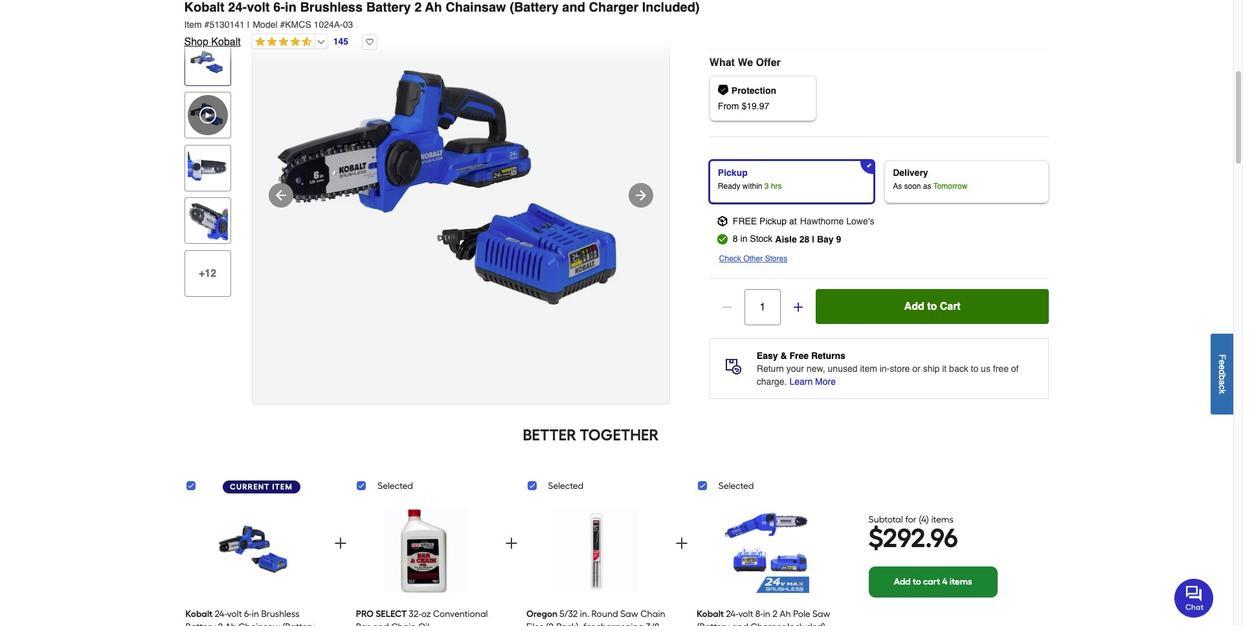 Task type: vqa. For each thing, say whether or not it's contained in the screenshot.
the leftmost Chain
yes



Task type: describe. For each thing, give the bounding box(es) containing it.
check
[[719, 254, 742, 263]]

24-volt 8-in 2 ah pole saw (battery and charger included)
[[697, 609, 831, 627]]

6-
[[274, 0, 285, 15]]

2 # from the left
[[280, 19, 285, 30]]

kobalt 24-volt 6-in brushless battery 2 ah chainsaw (battery and charger included) image
[[214, 504, 298, 599]]

and inside 32-oz conventional bar and chain oil
[[373, 622, 389, 627]]

easy
[[757, 351, 778, 361]]

saw inside 5/32 in. round saw chain files (2-pack), for sharpening 3/
[[621, 609, 639, 620]]

hrs
[[771, 182, 782, 191]]

1024a-
[[314, 19, 343, 30]]

pack),
[[556, 622, 581, 627]]

what we offer
[[710, 57, 781, 69]]

shop kobalt
[[184, 36, 241, 48]]

pro select
[[356, 609, 407, 620]]

add to cart button
[[816, 289, 1050, 324]]

round
[[592, 609, 618, 620]]

1 e from the top
[[1218, 360, 1228, 365]]

free pickup at hawthorne lowe's
[[733, 216, 875, 227]]

in inside 8 in stock aisle 28 | bay 9
[[741, 234, 748, 244]]

protection
[[732, 85, 777, 96]]

ship
[[923, 364, 940, 374]]

4 for subtotal for ( 4 ) items $ 292 .96
[[922, 515, 927, 526]]

easy & free returns return your new, unused item in-store or ship it back to us free of charge.
[[757, 351, 1019, 387]]

it
[[943, 364, 947, 374]]

to for add to cart 4 items
[[913, 577, 922, 588]]

items inside subtotal for ( 4 ) items $ 292 .96
[[932, 515, 954, 526]]

4.6 stars image
[[252, 36, 312, 49]]

oregon 5/32 in. round saw chain files (2-pack), for sharpening 3/8 in. low profile and 1/4 in. pitch saw chain image
[[555, 504, 639, 599]]

minus image
[[721, 301, 734, 314]]

)
[[927, 515, 929, 526]]

free
[[993, 364, 1009, 374]]

item
[[860, 364, 878, 374]]

in inside the 24-volt 8-in 2 ah pole saw (battery and charger included)
[[763, 609, 771, 620]]

kobalt inside kobalt 24-volt 6-in brushless battery 2 ah chainsaw (battery and charger included) item # 5130141 | model # kmcs 1024a-03
[[184, 0, 225, 15]]

list item containing pro select
[[356, 500, 496, 627]]

check other stores button
[[719, 252, 788, 265]]

other
[[744, 254, 763, 263]]

what
[[710, 57, 735, 69]]

volt inside kobalt 24-volt 6-in brushless battery 2 ah chainsaw (battery and charger included) item # 5130141 | model # kmcs 1024a-03
[[247, 0, 270, 15]]

oregon
[[527, 609, 558, 620]]

5130141
[[209, 19, 245, 30]]

.96
[[926, 523, 958, 554]]

pickup ready within 3 hrs
[[718, 168, 782, 191]]

kobalt  #kmcs 1024a-03 - thumbnail image
[[188, 42, 228, 83]]

28
[[800, 234, 810, 245]]

learn more link
[[790, 376, 836, 388]]

better together heading
[[184, 425, 998, 446]]

4 for add to cart 4 items
[[943, 577, 948, 588]]

your
[[787, 364, 804, 374]]

(2-
[[546, 622, 557, 627]]

chat invite button image
[[1175, 579, 1214, 619]]

b
[[1218, 375, 1228, 380]]

3
[[765, 182, 769, 191]]

stock
[[750, 234, 773, 244]]

in-
[[880, 364, 890, 374]]

to for add to cart
[[928, 301, 937, 313]]

at
[[790, 216, 797, 227]]

included) inside kobalt 24-volt 6-in brushless battery 2 ah chainsaw (battery and charger included) item # 5130141 | model # kmcs 1024a-03
[[642, 0, 700, 15]]

selected for 24-
[[719, 481, 754, 492]]

item
[[272, 483, 293, 492]]

pole
[[793, 609, 811, 620]]

kmcs
[[285, 19, 311, 30]]

f e e d b a c k
[[1218, 355, 1228, 394]]

kobalt 24-volt 8-in 2 ah pole saw (battery and charger included) image
[[725, 504, 809, 599]]

(battery inside the 24-volt 8-in 2 ah pole saw (battery and charger included)
[[697, 622, 730, 627]]

c
[[1218, 385, 1228, 390]]

protection from $19.97
[[718, 85, 777, 111]]

arrow right image
[[633, 188, 649, 203]]

5/32 in. round saw chain files (2-pack), for sharpening 3/
[[527, 609, 666, 627]]

+12 button
[[184, 250, 231, 297]]

aisle
[[776, 234, 797, 245]]

together
[[580, 426, 659, 445]]

us
[[981, 364, 991, 374]]

add to cart 4 items
[[894, 577, 973, 588]]

kobalt list item
[[186, 500, 326, 627]]

tomorrow
[[934, 182, 968, 191]]

delivery as soon as tomorrow
[[893, 168, 968, 191]]

charger inside the 24-volt 8-in 2 ah pole saw (battery and charger included)
[[751, 622, 785, 627]]

subtotal
[[869, 515, 903, 526]]

item number 5 1 3 0 1 4 1 and model number k m c s   1 0 2 4 a - 0 3 element
[[184, 18, 1050, 31]]

plus image
[[674, 536, 690, 552]]

selected for 32-
[[378, 481, 413, 492]]

plus image for selected
[[504, 536, 519, 552]]

+12
[[199, 268, 216, 280]]

saw inside the 24-volt 8-in 2 ah pole saw (battery and charger included)
[[813, 609, 831, 620]]

files
[[527, 622, 544, 627]]

5/32
[[560, 609, 578, 620]]

within
[[743, 182, 763, 191]]

plus image for current item
[[333, 536, 349, 552]]

8
[[733, 234, 738, 244]]

32-oz conventional bar and chain oil
[[356, 609, 488, 627]]

better
[[523, 426, 577, 445]]

add to cart
[[905, 301, 961, 313]]

pickup image
[[718, 216, 728, 227]]

add to cart 4 items link
[[869, 567, 998, 598]]

more
[[816, 377, 836, 387]]

a
[[1218, 380, 1228, 385]]

ah inside the 24-volt 8-in 2 ah pole saw (battery and charger included)
[[780, 609, 791, 620]]

of
[[1012, 364, 1019, 374]]

charger inside kobalt 24-volt 6-in brushless battery 2 ah chainsaw (battery and charger included) item # 5130141 | model # kmcs 1024a-03
[[589, 0, 639, 15]]

brushless
[[300, 0, 363, 15]]

kobalt  #kmcs 1024a-03 - thumbnail3 image
[[188, 201, 228, 241]]

bar
[[356, 622, 370, 627]]

sharpening
[[597, 622, 644, 627]]

8-
[[756, 609, 763, 620]]

chain inside 32-oz conventional bar and chain oil
[[391, 622, 416, 627]]

kobalt 24-volt 6-in brushless battery 2 ah chainsaw (battery and charger included) item # 5130141 | model # kmcs 1024a-03
[[184, 0, 700, 30]]

item
[[184, 19, 202, 30]]

battery
[[366, 0, 411, 15]]

f
[[1218, 355, 1228, 360]]



Task type: locate. For each thing, give the bounding box(es) containing it.
03
[[343, 19, 353, 30]]

current
[[230, 483, 270, 492]]

and inside kobalt 24-volt 6-in brushless battery 2 ah chainsaw (battery and charger included) item # 5130141 | model # kmcs 1024a-03
[[562, 0, 585, 15]]

saw right the pole
[[813, 609, 831, 620]]

ah left chainsaw
[[425, 0, 442, 15]]

0 vertical spatial volt
[[247, 0, 270, 15]]

f e e d b a c k button
[[1211, 334, 1234, 415]]

1 horizontal spatial charger
[[751, 622, 785, 627]]

as
[[924, 182, 932, 191]]

1 vertical spatial 24-
[[726, 609, 739, 620]]

pro
[[356, 609, 374, 620]]

0 horizontal spatial volt
[[247, 0, 270, 15]]

0 horizontal spatial selected
[[378, 481, 413, 492]]

0 vertical spatial chain
[[641, 609, 666, 620]]

0 vertical spatial charger
[[589, 0, 639, 15]]

2 right 8-
[[773, 609, 778, 620]]

0 vertical spatial to
[[928, 301, 937, 313]]

0 horizontal spatial included)
[[642, 0, 700, 15]]

1 vertical spatial in
[[741, 234, 748, 244]]

2 saw from the left
[[813, 609, 831, 620]]

to inside "easy & free returns return your new, unused item in-store or ship it back to us free of charge."
[[971, 364, 979, 374]]

1 horizontal spatial (battery
[[697, 622, 730, 627]]

cart
[[940, 301, 961, 313]]

1 horizontal spatial 2
[[773, 609, 778, 620]]

chain up sharpening
[[641, 609, 666, 620]]

2 horizontal spatial plus image
[[792, 301, 805, 314]]

chain inside 5/32 in. round saw chain files (2-pack), for sharpening 3/
[[641, 609, 666, 620]]

charger down 8-
[[751, 622, 785, 627]]

pickup
[[718, 168, 748, 178], [760, 216, 787, 227]]

in up kmcs
[[285, 0, 297, 15]]

and inside the 24-volt 8-in 2 ah pole saw (battery and charger included)
[[732, 622, 749, 627]]

lowe's
[[847, 216, 875, 227]]

24- up 5130141
[[228, 0, 247, 15]]

add left the cart
[[894, 577, 911, 588]]

volt up model
[[247, 0, 270, 15]]

1 vertical spatial for
[[584, 622, 595, 627]]

offer
[[756, 57, 781, 69]]

1 list item from the left
[[356, 500, 496, 627]]

0 horizontal spatial for
[[584, 622, 595, 627]]

1 vertical spatial items
[[950, 577, 973, 588]]

charger up item number 5 1 3 0 1 4 1 and model number k m c s   1 0 2 4 a - 0 3 element
[[589, 0, 639, 15]]

0 horizontal spatial 2
[[415, 0, 422, 15]]

pickup up the ready
[[718, 168, 748, 178]]

stores
[[765, 254, 788, 263]]

kobalt
[[184, 0, 225, 15], [211, 36, 241, 48], [186, 609, 213, 620], [697, 609, 724, 620]]

| inside 8 in stock aisle 28 | bay 9
[[812, 234, 815, 245]]

0 vertical spatial |
[[247, 19, 250, 30]]

2 horizontal spatial selected
[[719, 481, 754, 492]]

1 vertical spatial included)
[[788, 622, 826, 627]]

for down in.
[[584, 622, 595, 627]]

0 vertical spatial (battery
[[510, 0, 559, 15]]

0 horizontal spatial (battery
[[510, 0, 559, 15]]

2 kobalt link from the top
[[186, 609, 315, 627]]

2 e from the top
[[1218, 365, 1228, 370]]

(
[[919, 515, 922, 526]]

ah inside kobalt 24-volt 6-in brushless battery 2 ah chainsaw (battery and charger included) item # 5130141 | model # kmcs 1024a-03
[[425, 0, 442, 15]]

to left cart
[[928, 301, 937, 313]]

0 vertical spatial add
[[905, 301, 925, 313]]

included) inside the 24-volt 8-in 2 ah pole saw (battery and charger included)
[[788, 622, 826, 627]]

learn more
[[790, 377, 836, 387]]

1 horizontal spatial to
[[928, 301, 937, 313]]

hawthorne
[[800, 216, 844, 227]]

selected
[[378, 481, 413, 492], [548, 481, 584, 492], [719, 481, 754, 492]]

selected for 5/32
[[548, 481, 584, 492]]

0 vertical spatial items
[[932, 515, 954, 526]]

shop
[[184, 36, 208, 48]]

add left cart
[[905, 301, 925, 313]]

1 vertical spatial add
[[894, 577, 911, 588]]

1 horizontal spatial saw
[[813, 609, 831, 620]]

add inside button
[[905, 301, 925, 313]]

to
[[928, 301, 937, 313], [971, 364, 979, 374], [913, 577, 922, 588]]

ready
[[718, 182, 741, 191]]

in left the pole
[[763, 609, 771, 620]]

0 horizontal spatial |
[[247, 19, 250, 30]]

charge.
[[757, 377, 787, 387]]

0 vertical spatial included)
[[642, 0, 700, 15]]

0 horizontal spatial pickup
[[718, 168, 748, 178]]

soon
[[905, 182, 921, 191]]

1 vertical spatial ah
[[780, 609, 791, 620]]

0 horizontal spatial in
[[285, 0, 297, 15]]

0 vertical spatial ah
[[425, 0, 442, 15]]

0 horizontal spatial 4
[[922, 515, 927, 526]]

2 selected from the left
[[548, 481, 584, 492]]

1 horizontal spatial selected
[[548, 481, 584, 492]]

included) down the pole
[[788, 622, 826, 627]]

1 horizontal spatial 24-
[[726, 609, 739, 620]]

1 horizontal spatial list item
[[527, 500, 667, 627]]

list item
[[356, 500, 496, 627], [527, 500, 667, 627], [697, 500, 837, 627]]

learn
[[790, 377, 813, 387]]

ah left the pole
[[780, 609, 791, 620]]

charger
[[589, 0, 639, 15], [751, 622, 785, 627]]

1 kobalt link from the top
[[186, 500, 326, 627]]

1 horizontal spatial #
[[280, 19, 285, 30]]

option group containing pickup
[[705, 155, 1055, 208]]

option group
[[705, 155, 1055, 208]]

add for add to cart 4 items
[[894, 577, 911, 588]]

2 inside kobalt 24-volt 6-in brushless battery 2 ah chainsaw (battery and charger included) item # 5130141 | model # kmcs 1024a-03
[[415, 0, 422, 15]]

check circle filled image
[[718, 234, 728, 245]]

e up the b
[[1218, 365, 1228, 370]]

chain
[[641, 609, 666, 620], [391, 622, 416, 627]]

0 vertical spatial pickup
[[718, 168, 748, 178]]

1 saw from the left
[[621, 609, 639, 620]]

oil
[[418, 622, 430, 627]]

add for add to cart
[[905, 301, 925, 313]]

pickup inside the pickup ready within 3 hrs
[[718, 168, 748, 178]]

| left model
[[247, 19, 250, 30]]

store
[[890, 364, 910, 374]]

| right the 28
[[812, 234, 815, 245]]

0 horizontal spatial #
[[204, 19, 209, 30]]

2 list item from the left
[[527, 500, 667, 627]]

0 horizontal spatial ah
[[425, 0, 442, 15]]

| inside kobalt 24-volt 6-in brushless battery 2 ah chainsaw (battery and charger included) item # 5130141 | model # kmcs 1024a-03
[[247, 19, 250, 30]]

1 vertical spatial 4
[[943, 577, 948, 588]]

1 horizontal spatial ah
[[780, 609, 791, 620]]

conventional
[[433, 609, 488, 620]]

chain down 32-
[[391, 622, 416, 627]]

we
[[738, 57, 753, 69]]

$
[[869, 523, 883, 554]]

3 list item from the left
[[697, 500, 837, 627]]

1 horizontal spatial in
[[741, 234, 748, 244]]

chainsaw
[[446, 0, 506, 15]]

0 vertical spatial 2
[[415, 0, 422, 15]]

pro select 32-oz conventional bar and chain oil image
[[384, 504, 468, 599]]

in right 8
[[741, 234, 748, 244]]

1 horizontal spatial for
[[906, 515, 917, 526]]

oz
[[421, 609, 431, 620]]

check other stores
[[719, 254, 788, 263]]

1 horizontal spatial chain
[[641, 609, 666, 620]]

for left (
[[906, 515, 917, 526]]

items
[[932, 515, 954, 526], [950, 577, 973, 588]]

new,
[[807, 364, 826, 374]]

d
[[1218, 370, 1228, 375]]

0 horizontal spatial charger
[[589, 0, 639, 15]]

0 horizontal spatial 24-
[[228, 0, 247, 15]]

back
[[950, 364, 969, 374]]

0 horizontal spatial to
[[913, 577, 922, 588]]

list item containing oregon
[[527, 500, 667, 627]]

saw
[[621, 609, 639, 620], [813, 609, 831, 620]]

saw up sharpening
[[621, 609, 639, 620]]

for inside 5/32 in. round saw chain files (2-pack), for sharpening 3/
[[584, 622, 595, 627]]

in inside kobalt 24-volt 6-in brushless battery 2 ah chainsaw (battery and charger included) item # 5130141 | model # kmcs 1024a-03
[[285, 0, 297, 15]]

2 vertical spatial in
[[763, 609, 771, 620]]

2 right battery in the left of the page
[[415, 0, 422, 15]]

2 horizontal spatial list item
[[697, 500, 837, 627]]

24- left 8-
[[726, 609, 739, 620]]

&
[[781, 351, 787, 361]]

24- inside the 24-volt 8-in 2 ah pole saw (battery and charger included)
[[726, 609, 739, 620]]

0 vertical spatial 4
[[922, 515, 927, 526]]

return
[[757, 364, 784, 374]]

or
[[913, 364, 921, 374]]

to left us
[[971, 364, 979, 374]]

list item containing kobalt
[[697, 500, 837, 627]]

protection plan filled image
[[718, 85, 729, 95]]

1 vertical spatial pickup
[[760, 216, 787, 227]]

1 horizontal spatial 4
[[943, 577, 948, 588]]

kobalt  #kmcs 1024a-03 image
[[252, 0, 669, 404]]

# right model
[[280, 19, 285, 30]]

2 inside the 24-volt 8-in 2 ah pole saw (battery and charger included)
[[773, 609, 778, 620]]

1 vertical spatial |
[[812, 234, 815, 245]]

in.
[[580, 609, 590, 620]]

1 horizontal spatial and
[[562, 0, 585, 15]]

1 # from the left
[[204, 19, 209, 30]]

free
[[790, 351, 809, 361]]

|
[[247, 19, 250, 30], [812, 234, 815, 245]]

items right the cart
[[950, 577, 973, 588]]

#
[[204, 19, 209, 30], [280, 19, 285, 30]]

8 in stock aisle 28 | bay 9
[[733, 234, 842, 245]]

0 horizontal spatial list item
[[356, 500, 496, 627]]

included) up item number 5 1 3 0 1 4 1 and model number k m c s   1 0 2 4 a - 0 3 element
[[642, 0, 700, 15]]

1 horizontal spatial included)
[[788, 622, 826, 627]]

0 horizontal spatial chain
[[391, 622, 416, 627]]

kobalt link inside list item
[[186, 609, 315, 627]]

1 vertical spatial (battery
[[697, 622, 730, 627]]

free
[[733, 216, 757, 227]]

24- inside kobalt 24-volt 6-in brushless battery 2 ah chainsaw (battery and charger included) item # 5130141 | model # kmcs 1024a-03
[[228, 0, 247, 15]]

1 vertical spatial volt
[[739, 609, 754, 620]]

returns
[[811, 351, 846, 361]]

arrow left image
[[273, 188, 289, 203]]

2 horizontal spatial to
[[971, 364, 979, 374]]

32-
[[409, 609, 421, 620]]

plus image
[[792, 301, 805, 314], [333, 536, 349, 552], [504, 536, 519, 552]]

1 selected from the left
[[378, 481, 413, 492]]

cart
[[924, 577, 941, 588]]

$19.97
[[742, 101, 770, 111]]

2 horizontal spatial in
[[763, 609, 771, 620]]

0 horizontal spatial and
[[373, 622, 389, 627]]

24-
[[228, 0, 247, 15], [726, 609, 739, 620]]

for inside subtotal for ( 4 ) items $ 292 .96
[[906, 515, 917, 526]]

pickup left at on the top of the page
[[760, 216, 787, 227]]

and
[[562, 0, 585, 15], [373, 622, 389, 627], [732, 622, 749, 627]]

better together
[[523, 426, 659, 445]]

1 horizontal spatial volt
[[739, 609, 754, 620]]

as
[[893, 182, 902, 191]]

9
[[837, 234, 842, 245]]

to left the cart
[[913, 577, 922, 588]]

4
[[922, 515, 927, 526], [943, 577, 948, 588]]

kobalt  #kmcs 1024a-03 - thumbnail2 image
[[188, 148, 228, 188]]

items right )
[[932, 515, 954, 526]]

0 horizontal spatial saw
[[621, 609, 639, 620]]

1 horizontal spatial plus image
[[504, 536, 519, 552]]

from
[[718, 101, 739, 111]]

1 vertical spatial 2
[[773, 609, 778, 620]]

292
[[883, 523, 926, 554]]

1 vertical spatial chain
[[391, 622, 416, 627]]

unused
[[828, 364, 858, 374]]

0 vertical spatial 24-
[[228, 0, 247, 15]]

k
[[1218, 390, 1228, 394]]

1 horizontal spatial |
[[812, 234, 815, 245]]

heart outline image
[[362, 34, 378, 50]]

# right the item
[[204, 19, 209, 30]]

2 vertical spatial to
[[913, 577, 922, 588]]

to inside button
[[928, 301, 937, 313]]

volt inside the 24-volt 8-in 2 ah pole saw (battery and charger included)
[[739, 609, 754, 620]]

Stepper number input field with increment and decrement buttons number field
[[745, 289, 781, 326]]

145
[[333, 36, 348, 46]]

(battery inside kobalt 24-volt 6-in brushless battery 2 ah chainsaw (battery and charger included) item # 5130141 | model # kmcs 1024a-03
[[510, 0, 559, 15]]

0 horizontal spatial plus image
[[333, 536, 349, 552]]

3 selected from the left
[[719, 481, 754, 492]]

1 vertical spatial to
[[971, 364, 979, 374]]

0 vertical spatial in
[[285, 0, 297, 15]]

0 vertical spatial for
[[906, 515, 917, 526]]

model
[[253, 19, 278, 30]]

1 vertical spatial charger
[[751, 622, 785, 627]]

volt left 8-
[[739, 609, 754, 620]]

included)
[[642, 0, 700, 15], [788, 622, 826, 627]]

select
[[376, 609, 407, 620]]

volt
[[247, 0, 270, 15], [739, 609, 754, 620]]

2 horizontal spatial and
[[732, 622, 749, 627]]

add
[[905, 301, 925, 313], [894, 577, 911, 588]]

e up "d"
[[1218, 360, 1228, 365]]

4 inside subtotal for ( 4 ) items $ 292 .96
[[922, 515, 927, 526]]

1 horizontal spatial pickup
[[760, 216, 787, 227]]



